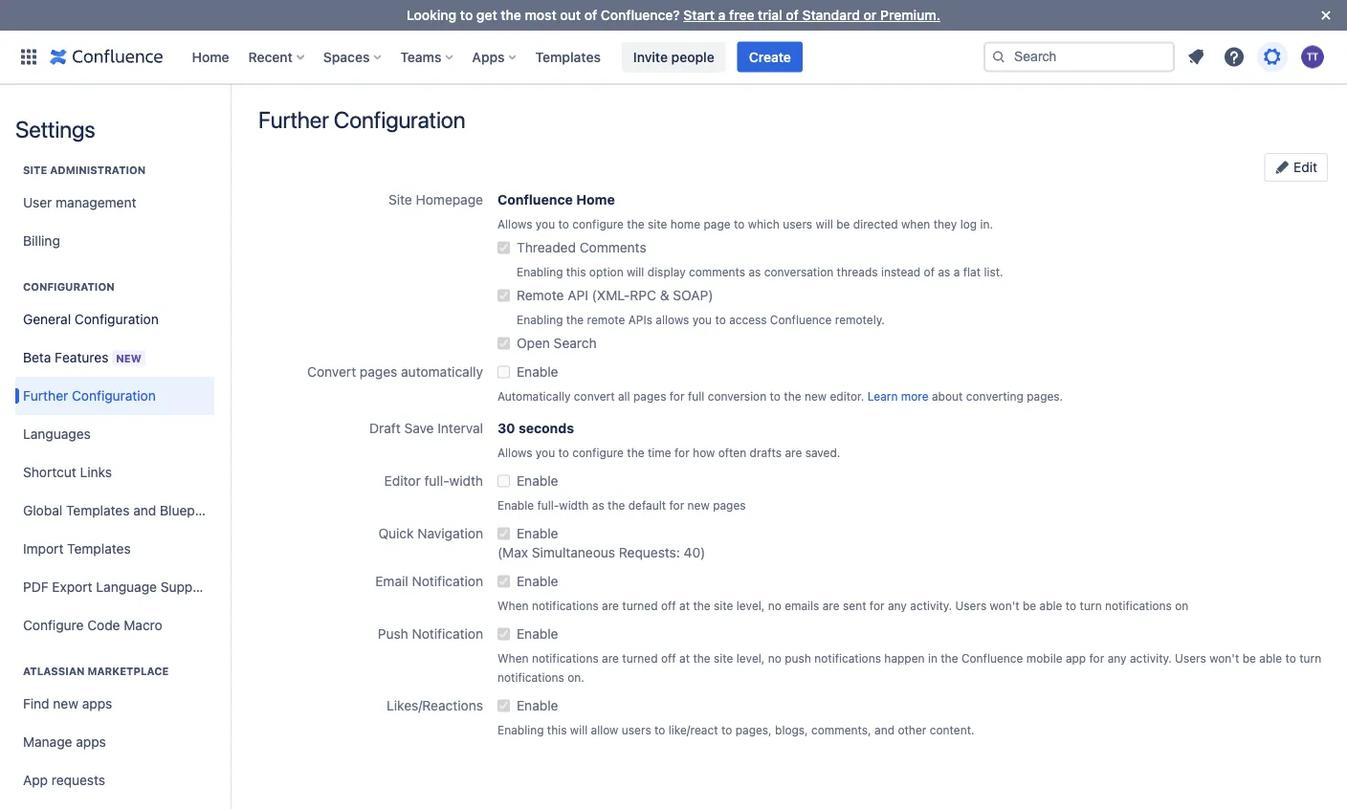 Task type: describe. For each thing, give the bounding box(es) containing it.
(max
[[498, 545, 528, 561]]

for right sent
[[870, 599, 885, 613]]

full- for editor
[[425, 473, 449, 489]]

export
[[52, 580, 92, 595]]

when
[[902, 217, 931, 231]]

language
[[96, 580, 157, 595]]

notifications down simultaneous
[[532, 599, 599, 613]]

configure for home
[[573, 217, 624, 231]]

enable for likes/reactions
[[517, 698, 559, 714]]

no for push notification
[[768, 652, 782, 665]]

remote api (xml-rpc & soap) enabling the remote apis allows you to access confluence remotely.
[[517, 288, 885, 326]]

import templates
[[23, 541, 131, 557]]

settings icon image
[[1262, 45, 1285, 68]]

default
[[629, 499, 666, 512]]

the right in
[[941, 652, 959, 665]]

site administration group
[[15, 144, 214, 266]]

global templates and blueprints
[[23, 503, 222, 519]]

general configuration
[[23, 312, 159, 327]]

of for comments
[[924, 265, 935, 279]]

notification for push notification
[[412, 627, 483, 642]]

2 vertical spatial will
[[570, 724, 588, 737]]

banner containing home
[[0, 30, 1348, 84]]

no for email notification
[[768, 599, 782, 613]]

find new apps link
[[15, 685, 214, 724]]

display
[[648, 265, 686, 279]]

for inside when notifications are turned off at the site level, no push notifications happen in the confluence mobile app for any activity. users won't be able to turn notifications on.
[[1090, 652, 1105, 665]]

the up like/react on the bottom of page
[[693, 652, 711, 665]]

access
[[730, 313, 767, 326]]

0 horizontal spatial as
[[592, 499, 605, 512]]

site for site administration
[[23, 164, 47, 177]]

on.
[[568, 671, 585, 684]]

threaded comments enabling this option will display comments as conversation threads instead of as a flat list.
[[517, 240, 1004, 279]]

the down 40)
[[693, 599, 711, 613]]

pdf export language support link
[[15, 569, 214, 607]]

manage apps
[[23, 735, 106, 751]]

global element
[[11, 30, 980, 84]]

1 horizontal spatial further configuration
[[258, 106, 466, 133]]

configure for seconds
[[573, 446, 624, 459]]

like/react
[[669, 724, 719, 737]]

invite
[[634, 49, 668, 65]]

atlassian
[[23, 666, 85, 678]]

get
[[477, 7, 497, 23]]

find new apps
[[23, 696, 112, 712]]

1 horizontal spatial be
[[1023, 599, 1037, 613]]

app requests link
[[15, 762, 214, 800]]

user
[[23, 195, 52, 211]]

homepage
[[416, 192, 483, 208]]

global
[[23, 503, 62, 519]]

1 horizontal spatial as
[[749, 265, 761, 279]]

app
[[1066, 652, 1087, 665]]

spaces button
[[318, 42, 389, 72]]

enable for push notification
[[517, 627, 559, 642]]

the inside confluence home allows you to configure the site home page to which users will be directed when they log in.
[[627, 217, 645, 231]]

all
[[618, 390, 631, 403]]

automatically
[[401, 364, 483, 380]]

administration
[[50, 164, 146, 177]]

macro
[[124, 618, 163, 634]]

the left editor. at top right
[[784, 390, 802, 403]]

configure code macro
[[23, 618, 163, 634]]

draft save interval
[[370, 421, 483, 437]]

confluence inside remote api (xml-rpc & soap) enabling the remote apis allows you to access confluence remotely.
[[770, 313, 832, 326]]

looking to get the most out of confluence? start a free trial of standard or premium.
[[407, 7, 941, 23]]

0 horizontal spatial of
[[585, 7, 597, 23]]

enable for convert pages automatically
[[517, 364, 559, 380]]

directed
[[854, 217, 899, 231]]

enabling this will allow users to like/react to pages, blogs, comments, and other content.
[[498, 724, 975, 737]]

option
[[590, 265, 624, 279]]

2 horizontal spatial as
[[939, 265, 951, 279]]

help icon image
[[1223, 45, 1246, 68]]

people
[[672, 49, 715, 65]]

import templates link
[[15, 530, 214, 569]]

when for email notification
[[498, 599, 529, 613]]

in.
[[981, 217, 994, 231]]

won't inside when notifications are turned off at the site level, no push notifications happen in the confluence mobile app for any activity. users won't be able to turn notifications on.
[[1210, 652, 1240, 665]]

are down (max simultaneous requests: 40)
[[602, 599, 619, 613]]

0 horizontal spatial turn
[[1080, 599, 1102, 613]]

rpc
[[630, 288, 657, 303]]

for inside 30 seconds allows you to configure the time for how often drafts are saved.
[[675, 446, 690, 459]]

site inside confluence home allows you to configure the site home page to which users will be directed when they log in.
[[648, 217, 668, 231]]

other
[[898, 724, 927, 737]]

links
[[80, 465, 112, 481]]

create
[[749, 49, 792, 65]]

likes/reactions
[[387, 698, 483, 714]]

configuration inside the further configuration link
[[72, 388, 156, 404]]

confluence home allows you to configure the site home page to which users will be directed when they log in.
[[498, 192, 994, 231]]

notifications left on
[[1106, 599, 1172, 613]]

invite people button
[[622, 42, 726, 72]]

this inside threaded comments enabling this option will display comments as conversation threads instead of as a flat list.
[[567, 265, 586, 279]]

at for email notification
[[680, 599, 690, 613]]

push
[[785, 652, 812, 665]]

and inside global templates and blueprints link
[[133, 503, 156, 519]]

turn inside when notifications are turned off at the site level, no push notifications happen in the confluence mobile app for any activity. users won't be able to turn notifications on.
[[1300, 652, 1322, 665]]

page
[[704, 217, 731, 231]]

notifications left on.
[[498, 671, 565, 684]]

your profile and preferences image
[[1302, 45, 1325, 68]]

api
[[568, 288, 589, 303]]

30
[[498, 421, 516, 437]]

save
[[404, 421, 434, 437]]

support
[[161, 580, 210, 595]]

happen
[[885, 652, 925, 665]]

emails
[[785, 599, 820, 613]]

0 horizontal spatial users
[[956, 599, 987, 613]]

when notifications are turned off at the site level, no push notifications happen in the confluence mobile app for any activity. users won't be able to turn notifications on.
[[498, 652, 1322, 684]]

further inside configuration group
[[23, 388, 68, 404]]

40)
[[684, 545, 706, 561]]

mobile
[[1027, 652, 1063, 665]]

global templates and blueprints link
[[15, 492, 222, 530]]

0 vertical spatial able
[[1040, 599, 1063, 613]]

email
[[375, 574, 409, 590]]

for left full
[[670, 390, 685, 403]]

0 horizontal spatial pages
[[360, 364, 398, 380]]

1 vertical spatial apps
[[76, 735, 106, 751]]

1 vertical spatial users
[[622, 724, 652, 737]]

users inside confluence home allows you to configure the site home page to which users will be directed when they log in.
[[783, 217, 813, 231]]

turned for email notification
[[623, 599, 658, 613]]

general configuration link
[[15, 301, 214, 339]]

confluence inside when notifications are turned off at the site level, no push notifications happen in the confluence mobile app for any activity. users won't be able to turn notifications on.
[[962, 652, 1024, 665]]

search
[[554, 336, 597, 351]]

threads
[[837, 265, 878, 279]]

templates link
[[530, 42, 607, 72]]

comments
[[689, 265, 746, 279]]

marketplace
[[88, 666, 169, 678]]

a inside threaded comments enabling this option will display comments as conversation threads instead of as a flat list.
[[954, 265, 960, 279]]

collapse sidebar image
[[209, 94, 251, 132]]

0 vertical spatial further
[[258, 106, 329, 133]]

draft save interval element
[[498, 415, 574, 438]]

general
[[23, 312, 71, 327]]

manage apps link
[[15, 724, 214, 762]]

full- for enable
[[537, 499, 559, 512]]

site for push notification
[[714, 652, 734, 665]]

width for editor
[[449, 473, 483, 489]]

editor
[[384, 473, 421, 489]]

billing link
[[15, 222, 214, 260]]

looking
[[407, 7, 457, 23]]

0 vertical spatial new
[[805, 390, 827, 403]]

home inside global element
[[192, 49, 229, 65]]

shortcut links link
[[15, 454, 214, 492]]

1 vertical spatial new
[[688, 499, 710, 512]]

will inside confluence home allows you to configure the site home page to which users will be directed when they log in.
[[816, 217, 834, 231]]

when notifications are turned off at the site level, no emails are sent for any activity. users won't be able to turn notifications on
[[498, 599, 1189, 613]]

the left default
[[608, 499, 625, 512]]

convert pages automatically
[[307, 364, 483, 380]]

configuration up general at the top left of page
[[23, 281, 115, 293]]

they
[[934, 217, 958, 231]]

small image
[[1275, 159, 1291, 175]]

notification for email notification
[[412, 574, 483, 590]]

beta
[[23, 349, 51, 365]]



Task type: locate. For each thing, give the bounding box(es) containing it.
off for email notification
[[661, 599, 677, 613]]

are right the drafts
[[785, 446, 802, 459]]

are inside 30 seconds allows you to configure the time for how often drafts are saved.
[[785, 446, 802, 459]]

2 vertical spatial enabling
[[498, 724, 544, 737]]

as right comments
[[749, 265, 761, 279]]

apps
[[472, 49, 505, 65]]

interval
[[438, 421, 483, 437]]

start a free trial of standard or premium. link
[[684, 7, 941, 23]]

new inside "link"
[[53, 696, 78, 712]]

apps up requests at left
[[76, 735, 106, 751]]

templates down links
[[66, 503, 130, 519]]

you up threaded
[[536, 217, 555, 231]]

2 horizontal spatial pages
[[713, 499, 746, 512]]

soap)
[[673, 288, 714, 303]]

1 vertical spatial further
[[23, 388, 68, 404]]

level, left push
[[737, 652, 765, 665]]

for right app
[[1090, 652, 1105, 665]]

1 vertical spatial notification
[[412, 627, 483, 642]]

(xml-
[[592, 288, 630, 303]]

0 vertical spatial any
[[888, 599, 907, 613]]

no left push
[[768, 652, 782, 665]]

0 vertical spatial this
[[567, 265, 586, 279]]

1 vertical spatial when
[[498, 652, 529, 665]]

convert
[[574, 390, 615, 403]]

more
[[902, 390, 929, 403]]

site inside when notifications are turned off at the site level, no push notifications happen in the confluence mobile app for any activity. users won't be able to turn notifications on.
[[714, 652, 734, 665]]

saved.
[[806, 446, 841, 459]]

configuration group
[[15, 260, 222, 651]]

templates down out
[[536, 49, 601, 65]]

any inside when notifications are turned off at the site level, no push notifications happen in the confluence mobile app for any activity. users won't be able to turn notifications on.
[[1108, 652, 1127, 665]]

home up comments
[[577, 192, 615, 208]]

configure inside confluence home allows you to configure the site home page to which users will be directed when they log in.
[[573, 217, 624, 231]]

editor.
[[830, 390, 865, 403]]

of right "instead"
[[924, 265, 935, 279]]

are up allow
[[602, 652, 619, 665]]

the inside remote api (xml-rpc & soap) enabling the remote apis allows you to access confluence remotely.
[[567, 313, 584, 326]]

the left time
[[627, 446, 645, 459]]

0 horizontal spatial be
[[837, 217, 850, 231]]

are left sent
[[823, 599, 840, 613]]

pdf
[[23, 580, 48, 595]]

0 horizontal spatial any
[[888, 599, 907, 613]]

app
[[23, 773, 48, 789]]

0 horizontal spatial confluence
[[498, 192, 573, 208]]

notification down 'navigation'
[[412, 574, 483, 590]]

any right sent
[[888, 599, 907, 613]]

templates up "pdf export language support" link
[[67, 541, 131, 557]]

0 vertical spatial home
[[192, 49, 229, 65]]

this up api
[[567, 265, 586, 279]]

able inside when notifications are turned off at the site level, no push notifications happen in the confluence mobile app for any activity. users won't be able to turn notifications on.
[[1260, 652, 1283, 665]]

confluence up threaded
[[498, 192, 573, 208]]

no inside when notifications are turned off at the site level, no push notifications happen in the confluence mobile app for any activity. users won't be able to turn notifications on.
[[768, 652, 782, 665]]

allow
[[591, 724, 619, 737]]

off down requests:
[[661, 599, 677, 613]]

the up comments
[[627, 217, 645, 231]]

0 vertical spatial a
[[719, 7, 726, 23]]

will left allow
[[570, 724, 588, 737]]

enable for editor full-width
[[517, 473, 559, 489]]

this left allow
[[547, 724, 567, 737]]

requests:
[[619, 545, 680, 561]]

0 horizontal spatial able
[[1040, 599, 1063, 613]]

pages
[[360, 364, 398, 380], [634, 390, 667, 403], [713, 499, 746, 512]]

enabling inside remote api (xml-rpc & soap) enabling the remote apis allows you to access confluence remotely.
[[517, 313, 563, 326]]

1 vertical spatial allows
[[498, 446, 533, 459]]

to inside 30 seconds allows you to configure the time for how often drafts are saved.
[[559, 446, 569, 459]]

user management link
[[15, 184, 214, 222]]

appswitcher icon image
[[17, 45, 40, 68]]

1 notification from the top
[[412, 574, 483, 590]]

shortcut links
[[23, 465, 112, 481]]

confluence?
[[601, 7, 680, 23]]

1 at from the top
[[680, 599, 690, 613]]

1 vertical spatial at
[[680, 652, 690, 665]]

notification icon image
[[1185, 45, 1208, 68]]

close image
[[1315, 4, 1338, 27]]

1 horizontal spatial site
[[389, 192, 412, 208]]

1 horizontal spatial will
[[627, 265, 645, 279]]

confluence inside confluence home allows you to configure the site home page to which users will be directed when they log in.
[[498, 192, 573, 208]]

2 horizontal spatial be
[[1243, 652, 1257, 665]]

1 vertical spatial configure
[[573, 446, 624, 459]]

notifications up on.
[[532, 652, 599, 665]]

notification right the 'push'
[[412, 627, 483, 642]]

0 vertical spatial turned
[[623, 599, 658, 613]]

1 vertical spatial any
[[1108, 652, 1127, 665]]

home inside confluence home allows you to configure the site home page to which users will be directed when they log in.
[[577, 192, 615, 208]]

learn
[[868, 390, 898, 403]]

and
[[133, 503, 156, 519], [875, 724, 895, 737]]

enable
[[517, 364, 559, 380], [517, 473, 559, 489], [498, 499, 534, 512], [517, 526, 559, 542], [517, 574, 559, 590], [517, 627, 559, 642], [517, 698, 559, 714]]

instead
[[882, 265, 921, 279]]

site up user
[[23, 164, 47, 177]]

allows inside 30 seconds allows you to configure the time for how often drafts are saved.
[[498, 446, 533, 459]]

1 vertical spatial level,
[[737, 652, 765, 665]]

configuration up new
[[75, 312, 159, 327]]

site for email notification
[[714, 599, 734, 613]]

conversion
[[708, 390, 767, 403]]

notifications right push
[[815, 652, 882, 665]]

0 vertical spatial users
[[956, 599, 987, 613]]

1 horizontal spatial pages
[[634, 390, 667, 403]]

converting
[[967, 390, 1024, 403]]

0 horizontal spatial won't
[[990, 599, 1020, 613]]

configure code macro link
[[15, 607, 214, 645]]

seconds
[[519, 421, 574, 437]]

templates for global templates and blueprints
[[66, 503, 130, 519]]

users down on
[[1176, 652, 1207, 665]]

a left free
[[719, 7, 726, 23]]

for left how
[[675, 446, 690, 459]]

you inside confluence home allows you to configure the site home page to which users will be directed when they log in.
[[536, 217, 555, 231]]

templates
[[536, 49, 601, 65], [66, 503, 130, 519], [67, 541, 131, 557]]

0 vertical spatial allows
[[498, 217, 533, 231]]

2 vertical spatial confluence
[[962, 652, 1024, 665]]

1 horizontal spatial won't
[[1210, 652, 1240, 665]]

of inside threaded comments enabling this option will display comments as conversation threads instead of as a flat list.
[[924, 265, 935, 279]]

0 vertical spatial no
[[768, 599, 782, 613]]

allows inside confluence home allows you to configure the site home page to which users will be directed when they log in.
[[498, 217, 533, 231]]

further configuration down 'spaces' popup button
[[258, 106, 466, 133]]

site left emails
[[714, 599, 734, 613]]

1 horizontal spatial turn
[[1300, 652, 1322, 665]]

2 when from the top
[[498, 652, 529, 665]]

and left blueprints
[[133, 503, 156, 519]]

you down 'seconds'
[[536, 446, 555, 459]]

site for site homepage
[[389, 192, 412, 208]]

1 vertical spatial this
[[547, 724, 567, 737]]

draft
[[370, 421, 401, 437]]

1 vertical spatial pages
[[634, 390, 667, 403]]

confluence down conversation at the right
[[770, 313, 832, 326]]

content.
[[930, 724, 975, 737]]

0 vertical spatial templates
[[536, 49, 601, 65]]

premium.
[[881, 7, 941, 23]]

further configuration down 'beta features new'
[[23, 388, 156, 404]]

enabling inside threaded comments enabling this option will display comments as conversation threads instead of as a flat list.
[[517, 265, 563, 279]]

standard
[[803, 7, 861, 23]]

1 horizontal spatial confluence
[[770, 313, 832, 326]]

0 vertical spatial when
[[498, 599, 529, 613]]

1 vertical spatial further configuration
[[23, 388, 156, 404]]

full- right editor
[[425, 473, 449, 489]]

a
[[719, 7, 726, 23], [954, 265, 960, 279]]

templates inside import templates link
[[67, 541, 131, 557]]

0 horizontal spatial width
[[449, 473, 483, 489]]

apps
[[82, 696, 112, 712], [76, 735, 106, 751]]

1 vertical spatial a
[[954, 265, 960, 279]]

0 horizontal spatial will
[[570, 724, 588, 737]]

&
[[660, 288, 670, 303]]

open search
[[517, 336, 597, 351]]

enabling left allow
[[498, 724, 544, 737]]

when inside when notifications are turned off at the site level, no push notifications happen in the confluence mobile app for any activity. users won't be able to turn notifications on.
[[498, 652, 529, 665]]

site
[[23, 164, 47, 177], [389, 192, 412, 208]]

configure down convert
[[573, 446, 624, 459]]

or
[[864, 7, 877, 23]]

0 vertical spatial further configuration
[[258, 106, 466, 133]]

able
[[1040, 599, 1063, 613], [1260, 652, 1283, 665]]

be inside confluence home allows you to configure the site home page to which users will be directed when they log in.
[[837, 217, 850, 231]]

configure up comments
[[573, 217, 624, 231]]

the up search at the left
[[567, 313, 584, 326]]

you inside 30 seconds allows you to configure the time for how often drafts are saved.
[[536, 446, 555, 459]]

allows for confluence
[[498, 217, 533, 231]]

site inside group
[[23, 164, 47, 177]]

on
[[1176, 599, 1189, 613]]

management
[[56, 195, 136, 211]]

at inside when notifications are turned off at the site level, no push notifications happen in the confluence mobile app for any activity. users won't be able to turn notifications on.
[[680, 652, 690, 665]]

of right out
[[585, 7, 597, 23]]

and left other
[[875, 724, 895, 737]]

None checkbox
[[498, 238, 510, 258], [498, 286, 510, 305], [498, 334, 510, 353], [498, 525, 510, 544], [498, 572, 510, 592], [498, 697, 510, 716], [498, 238, 510, 258], [498, 286, 510, 305], [498, 334, 510, 353], [498, 525, 510, 544], [498, 572, 510, 592], [498, 697, 510, 716]]

0 vertical spatial site
[[648, 217, 668, 231]]

2 level, from the top
[[737, 652, 765, 665]]

0 vertical spatial won't
[[990, 599, 1020, 613]]

site up enabling this will allow users to like/react to pages, blogs, comments, and other content.
[[714, 652, 734, 665]]

confluence image
[[50, 45, 163, 68], [50, 45, 163, 68]]

you inside remote api (xml-rpc & soap) enabling the remote apis allows you to access confluence remotely.
[[693, 313, 712, 326]]

as left flat
[[939, 265, 951, 279]]

any right app
[[1108, 652, 1127, 665]]

edit link
[[1265, 153, 1329, 182]]

will left directed
[[816, 217, 834, 231]]

0 vertical spatial activity.
[[911, 599, 953, 613]]

beta features new
[[23, 349, 142, 365]]

allows
[[656, 313, 690, 326]]

1 no from the top
[[768, 599, 782, 613]]

trial
[[758, 7, 783, 23]]

0 vertical spatial pages
[[360, 364, 398, 380]]

activity. up in
[[911, 599, 953, 613]]

log
[[961, 217, 978, 231]]

threaded
[[517, 240, 576, 256]]

1 vertical spatial home
[[577, 192, 615, 208]]

1 allows from the top
[[498, 217, 533, 231]]

are
[[785, 446, 802, 459], [602, 599, 619, 613], [823, 599, 840, 613], [602, 652, 619, 665]]

create link
[[738, 42, 803, 72]]

will inside threaded comments enabling this option will display comments as conversation threads instead of as a flat list.
[[627, 265, 645, 279]]

None checkbox
[[498, 363, 510, 382], [498, 472, 510, 491], [498, 625, 510, 644], [498, 363, 510, 382], [498, 472, 510, 491], [498, 625, 510, 644]]

configuration up languages link on the left bottom of the page
[[72, 388, 156, 404]]

further down beta
[[23, 388, 68, 404]]

no left emails
[[768, 599, 782, 613]]

at up like/react on the bottom of page
[[680, 652, 690, 665]]

1 horizontal spatial full-
[[537, 499, 559, 512]]

edit
[[1291, 159, 1318, 175]]

1 vertical spatial and
[[875, 724, 895, 737]]

further configuration inside configuration group
[[23, 388, 156, 404]]

2 vertical spatial new
[[53, 696, 78, 712]]

import
[[23, 541, 64, 557]]

2 no from the top
[[768, 652, 782, 665]]

the right get
[[501, 7, 522, 23]]

templates inside global templates and blueprints link
[[66, 503, 130, 519]]

comments,
[[812, 724, 872, 737]]

1 vertical spatial enabling
[[517, 313, 563, 326]]

app requests
[[23, 773, 105, 789]]

when for push notification
[[498, 652, 529, 665]]

1 vertical spatial site
[[714, 599, 734, 613]]

you for home
[[536, 217, 555, 231]]

0 horizontal spatial users
[[622, 724, 652, 737]]

search image
[[992, 49, 1007, 65]]

are inside when notifications are turned off at the site level, no push notifications happen in the confluence mobile app for any activity. users won't be able to turn notifications on.
[[602, 652, 619, 665]]

site administration
[[23, 164, 146, 177]]

0 vertical spatial apps
[[82, 696, 112, 712]]

2 turned from the top
[[623, 652, 658, 665]]

new left editor. at top right
[[805, 390, 827, 403]]

1 configure from the top
[[573, 217, 624, 231]]

turned inside when notifications are turned off at the site level, no push notifications happen in the confluence mobile app for any activity. users won't be able to turn notifications on.
[[623, 652, 658, 665]]

users up when notifications are turned off at the site level, no push notifications happen in the confluence mobile app for any activity. users won't be able to turn notifications on.
[[956, 599, 987, 613]]

you down "soap)"
[[693, 313, 712, 326]]

2 off from the top
[[661, 652, 677, 665]]

comments
[[580, 240, 647, 256]]

site homepage
[[389, 192, 483, 208]]

0 vertical spatial turn
[[1080, 599, 1102, 613]]

allows for 30
[[498, 446, 533, 459]]

1 horizontal spatial a
[[954, 265, 960, 279]]

of
[[585, 7, 597, 23], [786, 7, 799, 23], [924, 265, 935, 279]]

level, for push notification
[[737, 652, 765, 665]]

apps down atlassian marketplace
[[82, 696, 112, 712]]

be inside when notifications are turned off at the site level, no push notifications happen in the confluence mobile app for any activity. users won't be able to turn notifications on.
[[1243, 652, 1257, 665]]

which
[[748, 217, 780, 231]]

2 configure from the top
[[573, 446, 624, 459]]

templates for import templates
[[67, 541, 131, 557]]

2 allows from the top
[[498, 446, 533, 459]]

site left homepage
[[389, 192, 412, 208]]

width for enable
[[559, 499, 589, 512]]

2 vertical spatial site
[[714, 652, 734, 665]]

pdf export language support
[[23, 580, 210, 595]]

confluence left mobile on the bottom right of page
[[962, 652, 1024, 665]]

off for push notification
[[661, 652, 677, 665]]

activity. right app
[[1130, 652, 1172, 665]]

new up 40)
[[688, 499, 710, 512]]

new
[[805, 390, 827, 403], [688, 499, 710, 512], [53, 696, 78, 712]]

users
[[783, 217, 813, 231], [622, 724, 652, 737]]

1 vertical spatial users
[[1176, 652, 1207, 665]]

users inside when notifications are turned off at the site level, no push notifications happen in the confluence mobile app for any activity. users won't be able to turn notifications on.
[[1176, 652, 1207, 665]]

1 vertical spatial full-
[[537, 499, 559, 512]]

(max simultaneous requests: 40)
[[498, 545, 706, 561]]

width up simultaneous
[[559, 499, 589, 512]]

0 vertical spatial width
[[449, 473, 483, 489]]

at down 40)
[[680, 599, 690, 613]]

enabling down remote
[[517, 313, 563, 326]]

out
[[560, 7, 581, 23]]

0 vertical spatial enabling
[[517, 265, 563, 279]]

at for push notification
[[680, 652, 690, 665]]

1 vertical spatial be
[[1023, 599, 1037, 613]]

pages down often
[[713, 499, 746, 512]]

Search field
[[984, 42, 1176, 72]]

turned for push notification
[[623, 652, 658, 665]]

2 horizontal spatial will
[[816, 217, 834, 231]]

languages
[[23, 426, 91, 442]]

site left home
[[648, 217, 668, 231]]

templates inside templates link
[[536, 49, 601, 65]]

further right collapse sidebar icon
[[258, 106, 329, 133]]

off inside when notifications are turned off at the site level, no push notifications happen in the confluence mobile app for any activity. users won't be able to turn notifications on.
[[661, 652, 677, 665]]

of for confluence?
[[786, 7, 799, 23]]

enabling up remote
[[517, 265, 563, 279]]

2 notification from the top
[[412, 627, 483, 642]]

banner
[[0, 30, 1348, 84]]

level, left emails
[[737, 599, 765, 613]]

in
[[928, 652, 938, 665]]

enable for email notification
[[517, 574, 559, 590]]

0 vertical spatial level,
[[737, 599, 765, 613]]

1 off from the top
[[661, 599, 677, 613]]

no
[[768, 599, 782, 613], [768, 652, 782, 665]]

at
[[680, 599, 690, 613], [680, 652, 690, 665]]

new right the find
[[53, 696, 78, 712]]

turned
[[623, 599, 658, 613], [623, 652, 658, 665]]

learn more link
[[868, 390, 929, 403]]

0 vertical spatial notification
[[412, 574, 483, 590]]

0 vertical spatial be
[[837, 217, 850, 231]]

how
[[693, 446, 715, 459]]

home up collapse sidebar icon
[[192, 49, 229, 65]]

1 horizontal spatial width
[[559, 499, 589, 512]]

invite people
[[634, 49, 715, 65]]

enable for quick navigation
[[517, 526, 559, 542]]

for right default
[[670, 499, 685, 512]]

further configuration link
[[15, 377, 214, 415]]

1 horizontal spatial activity.
[[1130, 652, 1172, 665]]

1 vertical spatial turn
[[1300, 652, 1322, 665]]

1 horizontal spatial of
[[786, 7, 799, 23]]

users right "which"
[[783, 217, 813, 231]]

configure
[[573, 217, 624, 231], [573, 446, 624, 459]]

2 vertical spatial templates
[[67, 541, 131, 557]]

will up rpc
[[627, 265, 645, 279]]

1 when from the top
[[498, 599, 529, 613]]

0 vertical spatial configure
[[573, 217, 624, 231]]

1 vertical spatial width
[[559, 499, 589, 512]]

allows down 30
[[498, 446, 533, 459]]

1 vertical spatial confluence
[[770, 313, 832, 326]]

0 vertical spatial you
[[536, 217, 555, 231]]

users right allow
[[622, 724, 652, 737]]

0 vertical spatial at
[[680, 599, 690, 613]]

level, inside when notifications are turned off at the site level, no push notifications happen in the confluence mobile app for any activity. users won't be able to turn notifications on.
[[737, 652, 765, 665]]

push
[[378, 627, 409, 642]]

allows up threaded
[[498, 217, 533, 231]]

activity. inside when notifications are turned off at the site level, no push notifications happen in the confluence mobile app for any activity. users won't be able to turn notifications on.
[[1130, 652, 1172, 665]]

atlassian marketplace group
[[15, 645, 214, 810]]

1 vertical spatial won't
[[1210, 652, 1240, 665]]

to inside remote api (xml-rpc & soap) enabling the remote apis allows you to access confluence remotely.
[[715, 313, 726, 326]]

1 horizontal spatial home
[[577, 192, 615, 208]]

1 vertical spatial site
[[389, 192, 412, 208]]

as up (max simultaneous requests: 40)
[[592, 499, 605, 512]]

2 at from the top
[[680, 652, 690, 665]]

full-
[[425, 473, 449, 489], [537, 499, 559, 512]]

0 vertical spatial site
[[23, 164, 47, 177]]

push notification
[[378, 627, 483, 642]]

of right trial
[[786, 7, 799, 23]]

1 horizontal spatial users
[[783, 217, 813, 231]]

2 horizontal spatial new
[[805, 390, 827, 403]]

pages,
[[736, 724, 772, 737]]

1 turned from the top
[[623, 599, 658, 613]]

conversation
[[765, 265, 834, 279]]

30 seconds allows you to configure the time for how often drafts are saved.
[[498, 421, 841, 459]]

full- up simultaneous
[[537, 499, 559, 512]]

most
[[525, 7, 557, 23]]

you for seconds
[[536, 446, 555, 459]]

pages right all
[[634, 390, 667, 403]]

atlassian marketplace
[[23, 666, 169, 678]]

configuration inside general configuration link
[[75, 312, 159, 327]]

0 horizontal spatial further
[[23, 388, 68, 404]]

0 vertical spatial will
[[816, 217, 834, 231]]

configuration down teams
[[334, 106, 466, 133]]

off up like/react on the bottom of page
[[661, 652, 677, 665]]

drafts
[[750, 446, 782, 459]]

a left flat
[[954, 265, 960, 279]]

0 vertical spatial confluence
[[498, 192, 573, 208]]

1 vertical spatial turned
[[623, 652, 658, 665]]

level, for email notification
[[737, 599, 765, 613]]

1 horizontal spatial further
[[258, 106, 329, 133]]

1 vertical spatial no
[[768, 652, 782, 665]]

0 vertical spatial users
[[783, 217, 813, 231]]

pages right convert
[[360, 364, 398, 380]]

to inside when notifications are turned off at the site level, no push notifications happen in the confluence mobile app for any activity. users won't be able to turn notifications on.
[[1286, 652, 1297, 665]]

navigation
[[418, 526, 483, 542]]

configure inside 30 seconds allows you to configure the time for how often drafts are saved.
[[573, 446, 624, 459]]

teams button
[[395, 42, 461, 72]]

1 horizontal spatial users
[[1176, 652, 1207, 665]]

0 horizontal spatial and
[[133, 503, 156, 519]]

1 level, from the top
[[737, 599, 765, 613]]

the inside 30 seconds allows you to configure the time for how often drafts are saved.
[[627, 446, 645, 459]]

width down interval
[[449, 473, 483, 489]]



Task type: vqa. For each thing, say whether or not it's contained in the screenshot.
Shortcut Links
yes



